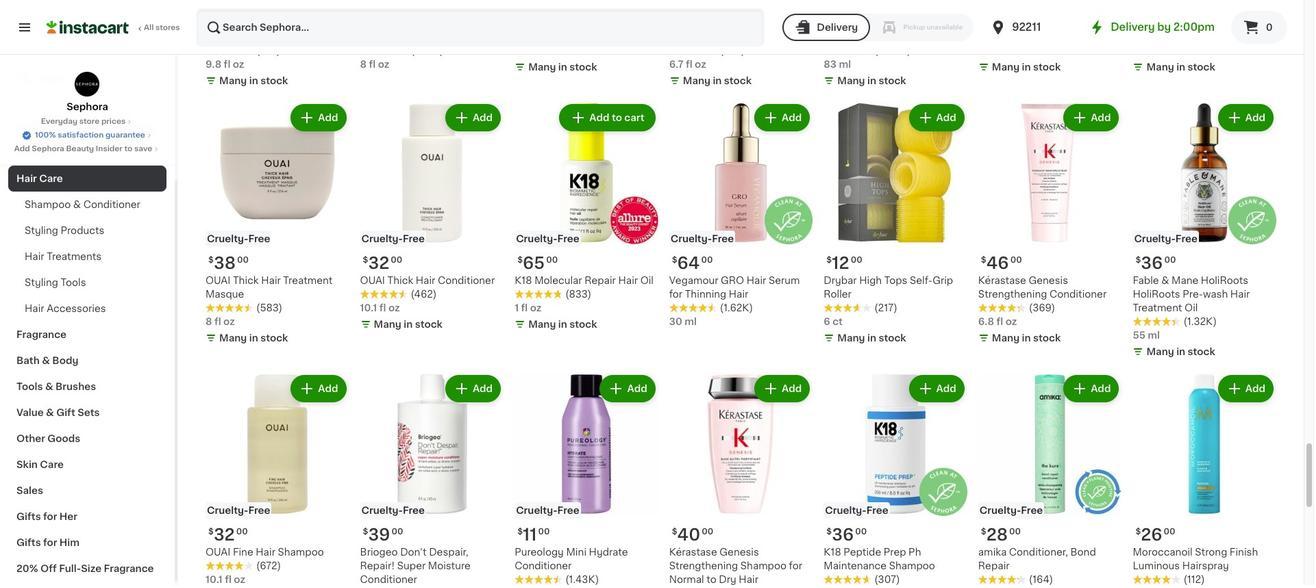 Task type: describe. For each thing, give the bounding box(es) containing it.
many in stock down (217)
[[837, 334, 906, 344]]

10.1 fl oz for fine
[[206, 576, 245, 585]]

conditioner inside pattern beauty by tracee ellis ross  leave-in conditioner
[[206, 32, 263, 42]]

oil inside product group
[[640, 276, 654, 286]]

hair right gro
[[747, 276, 766, 286]]

oil inside fable & mane holiroots holiroots pre-wash hair treatment oil
[[1185, 304, 1198, 313]]

00 for amika conditioner, bond repair
[[1009, 528, 1021, 537]]

$ 38 00
[[208, 256, 249, 272]]

conditioner inside amika hydro rush intense moisture leave-in conditioner
[[669, 32, 726, 42]]

0 vertical spatial sephora
[[67, 102, 108, 112]]

oz right 6.7
[[695, 60, 706, 69]]

cruelty- for vegamour gro hair serum for thinning hair
[[671, 235, 712, 244]]

ouai for ouai fine hair shampoo
[[206, 548, 230, 558]]

thinning
[[685, 290, 726, 300]]

fl right 6.8
[[997, 318, 1003, 327]]

repair! for mask
[[360, 18, 395, 28]]

styling tools link
[[8, 270, 166, 296]]

in down "(369)"
[[1022, 334, 1031, 344]]

stock down (376)
[[724, 76, 752, 86]]

product group containing 11
[[515, 373, 658, 586]]

cruelty-free for briogeo don't despair, repair! super moisture conditioner
[[361, 506, 425, 516]]

for inside the kérastase genesis strengthening shampoo for normal to dry hair
[[789, 562, 802, 571]]

92211 button
[[990, 8, 1072, 47]]

dry inside the living proof perfect hair day perfect hair day dry shampoo
[[906, 18, 923, 28]]

00 for fable & mane holiroots holiroots pre-wash hair treatment oil
[[1164, 257, 1176, 265]]

nourishing
[[1055, 5, 1107, 14]]

ml for 64
[[685, 318, 697, 327]]

many down 6.8 fl oz on the right of page
[[992, 334, 1020, 344]]

add button for kérastase genesis strengthening conditioner
[[1065, 105, 1118, 130]]

8.5 fl oz
[[1133, 46, 1172, 55]]

(3.12k)
[[411, 46, 444, 55]]

add button for drybar high tops self-grip roller
[[910, 105, 963, 130]]

fl right the 2
[[987, 46, 993, 55]]

free for briogeo don't despair, repair! super moisture conditioner
[[403, 506, 425, 516]]

$ 32 00 for fine
[[208, 528, 248, 543]]

cruelty- for amika conditioner, bond repair
[[980, 506, 1021, 516]]

& for shampoo
[[73, 200, 81, 210]]

cruelty- for pureology mini hydrate conditioner
[[516, 506, 557, 516]]

gifts for him
[[16, 539, 80, 548]]

hair accessories link
[[8, 296, 166, 322]]

1 fl oz inside product group
[[515, 304, 542, 313]]

tops
[[884, 276, 907, 286]]

olaplex bond maintenance clarifying shampoo, no.4c
[[1133, 5, 1263, 28]]

moroccanoil strong finish luminous hairspray
[[1133, 548, 1258, 571]]

39
[[368, 528, 390, 543]]

in down '(462)'
[[404, 320, 413, 330]]

sephora logo image
[[74, 71, 100, 97]]

fl right 6.7
[[686, 60, 692, 69]]

32 for fine
[[214, 528, 235, 543]]

peptide
[[844, 548, 881, 558]]

oz down ouai thick hair conditioner
[[388, 304, 400, 313]]

add to cart button
[[561, 105, 654, 130]]

hair inside the kérastase genesis strengthening shampoo for normal to dry hair
[[739, 576, 758, 585]]

add button for moroccanoil strong finish luminous hairspray
[[1219, 377, 1272, 402]]

to inside button
[[612, 113, 622, 123]]

& for tools
[[45, 382, 53, 392]]

despair, for moisture
[[429, 548, 469, 558]]

mini for amika
[[545, 5, 566, 14]]

conditioner,
[[1009, 548, 1068, 558]]

fl down ouai thick hair conditioner
[[379, 304, 386, 313]]

fable
[[1133, 276, 1159, 286]]

conditioner inside kérastase genesis strengthening conditioner
[[1050, 290, 1107, 300]]

in inside pattern beauty by tracee ellis ross  leave-in conditioner
[[286, 18, 295, 28]]

drybar
[[824, 276, 857, 286]]

fable & mane holiroots holiroots pre-wash hair treatment oil
[[1133, 276, 1250, 313]]

ph
[[909, 548, 921, 558]]

oz right 6.8
[[1006, 318, 1017, 327]]

delivery button
[[783, 14, 870, 41]]

many down 9.8 fl oz
[[219, 76, 247, 86]]

(112)
[[1184, 576, 1205, 585]]

conditioner inside briogeo don't despair, repair! super moisture conditioner
[[360, 576, 417, 585]]

in down (189)
[[249, 76, 258, 86]]

bond inside olaplex bond maintenance clarifying shampoo, no.4c
[[1172, 5, 1197, 14]]

in down the (833)
[[558, 320, 567, 330]]

0 horizontal spatial holiroots
[[1133, 290, 1180, 300]]

mask inside amika soulfood nourishing hair mask
[[1000, 18, 1026, 28]]

fl down the search field
[[521, 46, 528, 55]]

oz right 9.8
[[233, 60, 244, 69]]

many down molecular
[[528, 320, 556, 330]]

hair up the (672)
[[256, 548, 275, 558]]

add button for ouai fine hair shampoo
[[292, 377, 345, 402]]

00 for kérastase genesis strengthening shampoo for normal to dry hair
[[702, 528, 713, 537]]

$ for k18 peptide prep ph maintenance shampoo
[[827, 528, 832, 537]]

$ for ouai fine hair shampoo
[[208, 528, 214, 537]]

stock down (4.08k)
[[879, 76, 906, 86]]

other goods link
[[8, 426, 166, 452]]

add button for fable & mane holiroots holiroots pre-wash hair treatment oil
[[1219, 105, 1272, 130]]

100%
[[35, 132, 56, 139]]

ml for 36
[[1148, 331, 1160, 341]]

ready
[[86, 122, 118, 132]]

many down ouai thick hair conditioner
[[374, 320, 401, 330]]

him
[[59, 539, 80, 548]]

in down (376)
[[713, 76, 722, 86]]

many in stock down (376)
[[683, 76, 752, 86]]

tracee
[[305, 5, 337, 14]]

83
[[824, 60, 837, 69]]

instacart logo image
[[47, 19, 129, 36]]

tools & brushes
[[16, 382, 96, 392]]

intense
[[759, 5, 795, 14]]

add button for ouai thick hair treatment masque
[[292, 105, 345, 130]]

amika for amika hydro rush intense moisture leave-in conditioner
[[669, 5, 698, 14]]

hair down makeup
[[16, 174, 37, 184]]

all stores link
[[47, 8, 181, 47]]

amika for amika soulfood nourishing hair mask
[[978, 5, 1007, 14]]

36 for k18
[[832, 528, 854, 543]]

in down (1.64k)
[[1022, 62, 1031, 72]]

don't for deep
[[400, 5, 427, 14]]

many in stock down 9.8 fl oz
[[219, 76, 288, 86]]

hair inside amika soulfood nourishing hair mask
[[978, 18, 998, 28]]

buy
[[38, 46, 58, 55]]

holiday party ready beauty
[[16, 122, 156, 132]]

0 horizontal spatial repair
[[585, 276, 616, 286]]

everyday
[[41, 118, 77, 125]]

ellis
[[206, 18, 225, 28]]

ouai for ouai thick hair conditioner
[[360, 276, 385, 286]]

fl right 8.5
[[1151, 46, 1158, 55]]

32 for thick
[[368, 256, 389, 272]]

gifts for her link
[[8, 504, 166, 530]]

many in stock down (583) on the left bottom of page
[[219, 334, 288, 344]]

pre-
[[1183, 290, 1203, 300]]

20% off full-size fragrance
[[16, 565, 154, 574]]

in inside amika hydro rush intense moisture leave-in conditioner
[[747, 18, 756, 28]]

many in stock down the (833)
[[528, 320, 597, 330]]

all
[[144, 24, 154, 32]]

treatments
[[47, 252, 101, 262]]

strengthening for 40
[[669, 562, 738, 571]]

many down "6.7 fl oz" at the top right of the page
[[683, 76, 711, 86]]

many in stock down 6.8 fl oz on the right of page
[[992, 334, 1061, 344]]

hairspray
[[1182, 562, 1229, 571]]

thick for 38
[[233, 276, 259, 286]]

10.1 for ouai thick hair conditioner
[[360, 304, 377, 313]]

many in stock down (4.08k)
[[837, 76, 906, 86]]

cruelty-free for fable & mane holiroots holiroots pre-wash hair treatment oil
[[1134, 235, 1198, 244]]

many down 2 fl oz
[[992, 62, 1020, 72]]

for inside gifts for him link
[[43, 539, 57, 548]]

stock down (1.32k)
[[1188, 348, 1215, 357]]

(189)
[[256, 46, 280, 55]]

treatment inside fable & mane holiroots holiroots pre-wash hair treatment oil
[[1133, 304, 1182, 313]]

shampoo & conditioner link
[[8, 192, 166, 218]]

hair treatments
[[25, 252, 101, 262]]

1 horizontal spatial 8
[[360, 60, 367, 69]]

wash
[[1203, 290, 1228, 300]]

add button for pureology mini hydrate conditioner
[[601, 377, 654, 402]]

proof
[[854, 5, 881, 14]]

stock down '(462)'
[[415, 320, 443, 330]]

2 vertical spatial beauty
[[66, 145, 94, 153]]

in down (1.32k)
[[1177, 348, 1185, 357]]

stock down (217)
[[879, 334, 906, 344]]

amika for amika conditioner, bond repair
[[978, 548, 1007, 558]]

oz down the briogeo don't despair, repair! deep conditioning mask
[[378, 60, 389, 69]]

other goods
[[16, 434, 80, 444]]

briogeo for briogeo don't despair, repair! super moisture conditioner
[[360, 548, 398, 558]]

12
[[832, 256, 849, 272]]

free for k18 molecular repair hair oil
[[557, 235, 579, 244]]

living proof perfect hair day perfect hair day dry shampoo
[[824, 5, 961, 42]]

gifts for gifts for him
[[16, 539, 41, 548]]

in down (1.18k) on the top of page
[[1177, 62, 1185, 72]]

8 fl oz inside product group
[[206, 318, 235, 327]]

stock down (189)
[[260, 76, 288, 86]]

add for ouai thick hair conditioner
[[473, 113, 493, 123]]

$ for briogeo don't despair, repair! super moisture conditioner
[[363, 528, 368, 537]]

cruelty- for briogeo don't despair, repair! super moisture conditioner
[[361, 506, 403, 516]]

1 vertical spatial tools
[[16, 382, 43, 392]]

product group containing 26
[[1133, 373, 1276, 586]]

her
[[59, 513, 77, 522]]

stock down (583) on the left bottom of page
[[260, 334, 288, 344]]

cruelty- for ouai thick hair conditioner
[[361, 235, 403, 244]]

up
[[592, 5, 606, 14]]

add for ouai fine hair shampoo
[[318, 385, 338, 394]]

Search field
[[197, 10, 763, 45]]

styling for styling tools
[[25, 278, 58, 288]]

free for pureology mini hydrate conditioner
[[557, 506, 579, 516]]

stock down (1.64k)
[[1033, 62, 1061, 72]]

cruelty- for ouai thick hair treatment masque
[[207, 235, 248, 244]]

amika conditioner, bond repair
[[978, 548, 1096, 571]]

many in stock down 8.5 fl oz
[[1147, 62, 1215, 72]]

add for vegamour gro hair serum for thinning hair
[[782, 113, 802, 123]]

treatment inside ouai thick hair treatment masque
[[283, 276, 333, 286]]

in down (583) on the left bottom of page
[[249, 334, 258, 344]]

$ 11 00
[[517, 528, 550, 543]]

ct
[[833, 318, 843, 327]]

ouai thick hair treatment masque
[[206, 276, 333, 300]]

mini for pureology
[[566, 548, 587, 558]]

cruelty-free for ouai thick hair treatment masque
[[207, 235, 270, 244]]

hair inside the living proof perfect hair day perfect hair day dry shampoo
[[862, 18, 882, 28]]

6.7
[[669, 60, 683, 69]]

cruelty- for k18 peptide prep ph maintenance shampoo
[[825, 506, 867, 516]]

add button for ouai thick hair conditioner
[[447, 105, 500, 130]]

shampoo inside k18 peptide prep ph maintenance shampoo
[[889, 562, 935, 571]]

55
[[1133, 331, 1146, 341]]

1 vertical spatial fragrance
[[104, 565, 154, 574]]

hair care
[[16, 174, 63, 184]]

styling for styling products
[[25, 226, 58, 236]]

fl down masque
[[214, 318, 221, 327]]

living
[[824, 5, 852, 14]]

product group containing 28
[[978, 373, 1122, 586]]

add for amika conditioner, bond repair
[[1091, 385, 1111, 394]]

stock down the (833)
[[570, 320, 597, 330]]

00 for briogeo don't despair, repair! super moisture conditioner
[[392, 528, 403, 537]]

sales
[[16, 486, 43, 496]]

dry inside the kérastase genesis strengthening shampoo for normal to dry hair
[[719, 576, 736, 585]]

0 vertical spatial 8 fl oz
[[360, 60, 389, 69]]

1 vertical spatial beauty
[[120, 122, 156, 132]]

gifts for him link
[[8, 530, 166, 556]]

shampoo inside the kérastase genesis strengthening shampoo for normal to dry hair
[[741, 562, 787, 571]]

$ for fable & mane holiroots holiroots pre-wash hair treatment oil
[[1136, 257, 1141, 265]]

fragrance link
[[8, 322, 166, 348]]

save
[[134, 145, 152, 153]]

care for skin care
[[40, 460, 64, 470]]

46
[[986, 256, 1009, 272]]

65
[[523, 256, 545, 272]]

in down amika mini perk up dry shampoo
[[558, 62, 567, 72]]

store
[[79, 118, 99, 125]]

fl down 65
[[521, 304, 528, 313]]

0 horizontal spatial day
[[884, 18, 903, 28]]

0 horizontal spatial to
[[124, 145, 132, 153]]

many in stock down '(462)'
[[374, 320, 443, 330]]

fl down the briogeo don't despair, repair! deep conditioning mask
[[369, 60, 376, 69]]

$ for pureology mini hydrate conditioner
[[517, 528, 523, 537]]

maintenance inside k18 peptide prep ph maintenance shampoo
[[824, 562, 887, 571]]

38
[[214, 256, 236, 272]]

many in stock down amika mini perk up dry shampoo
[[528, 62, 597, 72]]

oz down fine
[[234, 576, 245, 585]]

2 1 from the top
[[515, 304, 519, 313]]

(1.62k)
[[720, 304, 753, 313]]

briogeo don't despair, repair! deep conditioning mask
[[360, 5, 488, 42]]

oz right the 2
[[996, 46, 1007, 55]]

in down (217)
[[867, 334, 876, 344]]

$ 40 00
[[672, 528, 713, 543]]

value
[[16, 408, 44, 418]]

$ for moroccanoil strong finish luminous hairspray
[[1136, 528, 1141, 537]]

fl down ouai fine hair shampoo
[[225, 576, 232, 585]]

pattern
[[206, 5, 251, 14]]

100% satisfaction guarantee
[[35, 132, 145, 139]]

$ for kérastase genesis strengthening shampoo for normal to dry hair
[[672, 528, 677, 537]]

stock down "(369)"
[[1033, 334, 1061, 344]]

many in stock down (1.64k)
[[992, 62, 1061, 72]]

add for pureology mini hydrate conditioner
[[627, 385, 647, 394]]

delivery by 2:00pm link
[[1089, 19, 1215, 36]]

$ 12 00
[[827, 256, 862, 272]]

kérastase genesis strengthening conditioner
[[978, 276, 1107, 300]]

hair up '(462)'
[[416, 276, 435, 286]]

oz down molecular
[[530, 304, 542, 313]]

many down 83 ml
[[837, 76, 865, 86]]

product group containing 64
[[669, 101, 813, 329]]

hair up (1.62k)
[[729, 290, 748, 300]]

styling tools
[[25, 278, 86, 288]]

(1.32k)
[[1184, 318, 1217, 327]]

stock down (1.18k) on the top of page
[[1188, 62, 1215, 72]]

1 vertical spatial 8
[[206, 318, 212, 327]]

satisfaction
[[58, 132, 104, 139]]

hydrate
[[589, 548, 628, 558]]



Task type: vqa. For each thing, say whether or not it's contained in the screenshot.
TREATMENT inside the Fable & Mane HoliRoots HoliRoots Pre-wash Hair Treatment Oil
yes



Task type: locate. For each thing, give the bounding box(es) containing it.
40
[[677, 528, 700, 543]]

0 vertical spatial perfect
[[883, 5, 919, 14]]

for inside gifts for her link
[[43, 513, 57, 522]]

1 horizontal spatial $ 32 00
[[363, 256, 402, 272]]

1 horizontal spatial 32
[[368, 256, 389, 272]]

0 horizontal spatial $ 36 00
[[827, 528, 867, 543]]

2 repair! from the top
[[360, 562, 395, 571]]

1 thick from the left
[[233, 276, 259, 286]]

briogeo inside briogeo don't despair, repair! super moisture conditioner
[[360, 548, 398, 558]]

1 vertical spatial treatment
[[1133, 304, 1182, 313]]

it
[[60, 46, 67, 55]]

beauty inside pattern beauty by tracee ellis ross  leave-in conditioner
[[253, 5, 288, 14]]

2 horizontal spatial dry
[[906, 18, 923, 28]]

& inside fable & mane holiroots holiroots pre-wash hair treatment oil
[[1162, 276, 1169, 286]]

$ up ouai thick hair conditioner
[[363, 257, 368, 265]]

service type group
[[783, 14, 974, 41]]

0 horizontal spatial 8
[[206, 318, 212, 327]]

add sephora beauty insider to save
[[14, 145, 152, 153]]

cruelty-free for pureology mini hydrate conditioner
[[516, 506, 579, 516]]

$ for ouai thick hair treatment masque
[[208, 257, 214, 265]]

10.1 for ouai fine hair shampoo
[[206, 576, 223, 585]]

add to cart
[[589, 113, 645, 123]]

0 vertical spatial fragrance
[[16, 330, 66, 340]]

1 horizontal spatial leave-
[[714, 18, 747, 28]]

1
[[515, 46, 519, 55], [515, 304, 519, 313]]

oz down masque
[[223, 318, 235, 327]]

strong
[[1195, 548, 1227, 558]]

8 fl oz down masque
[[206, 318, 235, 327]]

& up products
[[73, 200, 81, 210]]

leave-
[[253, 18, 286, 28], [714, 18, 747, 28]]

00 right 64
[[701, 257, 713, 265]]

6.8 fl oz
[[978, 318, 1017, 327]]

gifts for her
[[16, 513, 77, 522]]

hydro
[[700, 5, 730, 14]]

1 don't from the top
[[400, 5, 427, 14]]

treatment
[[283, 276, 333, 286], [1133, 304, 1182, 313]]

1 briogeo from the top
[[360, 5, 398, 14]]

hair up styling tools
[[25, 252, 44, 262]]

beauty up (189)
[[253, 5, 288, 14]]

$ up drybar
[[827, 257, 832, 265]]

briogeo up deep
[[360, 5, 398, 14]]

1 fl oz down the search field
[[515, 46, 542, 55]]

2 horizontal spatial to
[[707, 576, 717, 585]]

1 vertical spatial 10.1 fl oz
[[206, 576, 245, 585]]

cart
[[624, 113, 645, 123]]

cruelty-free for k18 molecular repair hair oil
[[516, 235, 579, 244]]

1 vertical spatial 8 fl oz
[[206, 318, 235, 327]]

$ inside $ 11 00
[[517, 528, 523, 537]]

1 1 from the top
[[515, 46, 519, 55]]

0 horizontal spatial strengthening
[[669, 562, 738, 571]]

0 vertical spatial ml
[[839, 60, 851, 69]]

despair, inside briogeo don't despair, repair! super moisture conditioner
[[429, 548, 469, 558]]

drybar high tops self-grip roller
[[824, 276, 953, 300]]

genesis for 46
[[1029, 276, 1068, 286]]

$ inside "$ 65 00"
[[517, 257, 523, 265]]

$ 28 00
[[981, 528, 1021, 543]]

00 right the '12'
[[851, 257, 862, 265]]

(217)
[[874, 304, 897, 313]]

delivery inside button
[[817, 23, 858, 32]]

k18 down 65
[[515, 276, 532, 286]]

to inside the kérastase genesis strengthening shampoo for normal to dry hair
[[707, 576, 717, 585]]

accessories
[[47, 304, 106, 314]]

to
[[612, 113, 622, 123], [124, 145, 132, 153], [707, 576, 717, 585]]

(1.43k)
[[565, 576, 599, 585]]

$ inside the "$ 40 00"
[[672, 528, 677, 537]]

mini up (1.43k)
[[566, 548, 587, 558]]

0 horizontal spatial treatment
[[283, 276, 333, 286]]

2 vertical spatial dry
[[719, 576, 736, 585]]

leave- inside amika hydro rush intense moisture leave-in conditioner
[[714, 18, 747, 28]]

1 vertical spatial k18
[[824, 548, 841, 558]]

00 inside $ 11 00
[[538, 528, 550, 537]]

fragrance up bath & body
[[16, 330, 66, 340]]

0 horizontal spatial thick
[[233, 276, 259, 286]]

bond
[[1172, 5, 1197, 14], [1071, 548, 1096, 558]]

0 horizontal spatial bond
[[1071, 548, 1096, 558]]

amika inside amika soulfood nourishing hair mask
[[978, 5, 1007, 14]]

00 for kérastase genesis strengthening conditioner
[[1010, 257, 1022, 265]]

stock down amika mini perk up dry shampoo
[[570, 62, 597, 72]]

00 inside $ 64 00
[[701, 257, 713, 265]]

leave- up (189)
[[253, 18, 286, 28]]

pattern beauty by tracee ellis ross  leave-in conditioner
[[206, 5, 337, 42]]

1 vertical spatial repair
[[978, 562, 1010, 571]]

cruelty- up peptide
[[825, 506, 867, 516]]

0 vertical spatial gifts
[[16, 513, 41, 522]]

other
[[16, 434, 45, 444]]

lists
[[38, 73, 62, 83]]

add button for vegamour gro hair serum for thinning hair
[[756, 105, 809, 130]]

1 vertical spatial perfect
[[824, 18, 859, 28]]

cruelty- for k18 molecular repair hair oil
[[516, 235, 557, 244]]

$ up 'normal'
[[672, 528, 677, 537]]

many down 55 ml at bottom
[[1147, 348, 1174, 357]]

don't for super
[[400, 548, 427, 558]]

$ 32 00 for thick
[[363, 256, 402, 272]]

goods
[[47, 434, 80, 444]]

2 in from the left
[[747, 18, 756, 28]]

all stores
[[144, 24, 180, 32]]

& right bath
[[42, 356, 50, 366]]

0 vertical spatial don't
[[400, 5, 427, 14]]

0 horizontal spatial oil
[[640, 276, 654, 286]]

$ inside $ 12 00
[[827, 257, 832, 265]]

cruelty- for ouai fine hair shampoo
[[207, 506, 248, 516]]

product group containing 46
[[978, 101, 1122, 348]]

2 horizontal spatial beauty
[[253, 5, 288, 14]]

molecular
[[535, 276, 582, 286]]

amika soulfood nourishing hair mask
[[978, 5, 1107, 28]]

00 inside "$ 65 00"
[[546, 257, 558, 265]]

sephora up store on the left top
[[67, 102, 108, 112]]

amika hydro rush intense moisture leave-in conditioner
[[669, 5, 795, 42]]

strengthening inside the kérastase genesis strengthening shampoo for normal to dry hair
[[669, 562, 738, 571]]

many down amika mini perk up dry shampoo
[[528, 62, 556, 72]]

masque
[[206, 290, 244, 300]]

product group containing 12
[[824, 101, 967, 348]]

hair inside fable & mane holiroots holiroots pre-wash hair treatment oil
[[1230, 290, 1250, 300]]

0 horizontal spatial perfect
[[824, 18, 859, 28]]

1 horizontal spatial fragrance
[[104, 565, 154, 574]]

repair! for conditioner
[[360, 562, 395, 571]]

repair! inside the briogeo don't despair, repair! deep conditioning mask
[[360, 18, 395, 28]]

0 vertical spatial treatment
[[283, 276, 333, 286]]

1 vertical spatial $ 36 00
[[827, 528, 867, 543]]

mini inside amika mini perk up dry shampoo
[[545, 5, 566, 14]]

0 horizontal spatial dry
[[608, 5, 626, 14]]

add for fable & mane holiroots holiroots pre-wash hair treatment oil
[[1245, 113, 1266, 123]]

$ 36 00 for k18
[[827, 528, 867, 543]]

briogeo don't despair, repair! super moisture conditioner
[[360, 548, 471, 585]]

deep
[[397, 18, 424, 28]]

oz down amika mini perk up dry shampoo
[[530, 46, 542, 55]]

0 vertical spatial k18
[[515, 276, 532, 286]]

10.1 fl oz down fine
[[206, 576, 245, 585]]

0 horizontal spatial tools
[[16, 382, 43, 392]]

ouai for ouai thick hair treatment masque
[[206, 276, 230, 286]]

kérastase for 46
[[978, 276, 1026, 286]]

1 horizontal spatial tools
[[61, 278, 86, 288]]

by inside pattern beauty by tracee ellis ross  leave-in conditioner
[[290, 5, 302, 14]]

00 for ouai fine hair shampoo
[[236, 528, 248, 537]]

0 horizontal spatial 10.1 fl oz
[[206, 576, 245, 585]]

many down ct
[[837, 334, 865, 344]]

& right fable
[[1162, 276, 1169, 286]]

$ inside $ 39 00
[[363, 528, 368, 537]]

ouai
[[206, 276, 230, 286], [360, 276, 385, 286], [206, 548, 230, 558]]

insider
[[96, 145, 123, 153]]

care down makeup
[[39, 174, 63, 184]]

mask inside the briogeo don't despair, repair! deep conditioning mask
[[360, 32, 386, 42]]

00 inside $ 12 00
[[851, 257, 862, 265]]

$ inside $ 26 00
[[1136, 528, 1141, 537]]

55 ml
[[1133, 331, 1160, 341]]

hair up (583) on the left bottom of page
[[261, 276, 281, 286]]

off
[[40, 565, 57, 574]]

$ inside $ 38 00
[[208, 257, 214, 265]]

bond inside the amika conditioner, bond repair
[[1071, 548, 1096, 558]]

1 vertical spatial holiroots
[[1133, 290, 1180, 300]]

maintenance inside olaplex bond maintenance clarifying shampoo, no.4c
[[1200, 5, 1263, 14]]

add for kérastase genesis strengthening shampoo for normal to dry hair
[[782, 385, 802, 394]]

many down 8.5 fl oz
[[1147, 62, 1174, 72]]

tools inside 'link'
[[61, 278, 86, 288]]

hair left vegamour
[[618, 276, 638, 286]]

despair,
[[429, 5, 469, 14], [429, 548, 469, 558]]

briogeo for briogeo don't despair, repair! deep conditioning mask
[[360, 5, 398, 14]]

0 horizontal spatial by
[[290, 5, 302, 14]]

1 horizontal spatial 8 fl oz
[[360, 60, 389, 69]]

2 fl oz
[[978, 46, 1007, 55]]

2 leave- from the left
[[714, 18, 747, 28]]

repair inside the amika conditioner, bond repair
[[978, 562, 1010, 571]]

free up "$ 65 00"
[[557, 235, 579, 244]]

00 for ouai thick hair conditioner
[[391, 257, 402, 265]]

1 horizontal spatial genesis
[[1029, 276, 1068, 286]]

tools & brushes link
[[8, 374, 166, 400]]

$ inside $ 64 00
[[672, 257, 677, 265]]

product group containing 65
[[515, 101, 658, 335]]

amika inside the amika conditioner, bond repair
[[978, 548, 1007, 558]]

amika for amika mini perk up dry shampoo
[[515, 5, 543, 14]]

beauty
[[253, 5, 288, 14], [120, 122, 156, 132], [66, 145, 94, 153]]

00 inside $ 38 00
[[237, 257, 249, 265]]

1 vertical spatial styling
[[25, 278, 58, 288]]

0 vertical spatial holiroots
[[1201, 276, 1248, 286]]

cruelty- up fable
[[1134, 235, 1176, 244]]

k18 left peptide
[[824, 548, 841, 558]]

repair! inside briogeo don't despair, repair! super moisture conditioner
[[360, 562, 395, 571]]

cruelty- up $ 38 00
[[207, 235, 248, 244]]

hair inside ouai thick hair treatment masque
[[261, 276, 281, 286]]

gro
[[721, 276, 744, 286]]

$ for vegamour gro hair serum for thinning hair
[[672, 257, 677, 265]]

0 vertical spatial moisture
[[669, 18, 712, 28]]

ml right "30"
[[685, 318, 697, 327]]

1 in from the left
[[286, 18, 295, 28]]

care for hair care
[[39, 174, 63, 184]]

00 for vegamour gro hair serum for thinning hair
[[701, 257, 713, 265]]

k18 inside k18 peptide prep ph maintenance shampoo
[[824, 548, 841, 558]]

many in stock down (1.32k)
[[1147, 348, 1215, 357]]

kérastase inside kérastase genesis strengthening conditioner
[[978, 276, 1026, 286]]

1 horizontal spatial oil
[[1185, 304, 1198, 313]]

strengthening for 46
[[978, 290, 1047, 300]]

6
[[824, 318, 830, 327]]

beauty down satisfaction
[[66, 145, 94, 153]]

6.8
[[978, 318, 994, 327]]

2 gifts from the top
[[16, 539, 41, 548]]

1 horizontal spatial bond
[[1172, 5, 1197, 14]]

delivery for delivery
[[817, 23, 858, 32]]

2 despair, from the top
[[429, 548, 469, 558]]

1 leave- from the left
[[253, 18, 286, 28]]

1 vertical spatial oil
[[1185, 304, 1198, 313]]

for
[[669, 290, 683, 300], [43, 513, 57, 522], [43, 539, 57, 548], [789, 562, 802, 571]]

cruelty-free up "$ 65 00"
[[516, 235, 579, 244]]

1 horizontal spatial to
[[612, 113, 622, 123]]

dry inside amika mini perk up dry shampoo
[[608, 5, 626, 14]]

1 despair, from the top
[[429, 5, 469, 14]]

0 horizontal spatial kérastase
[[669, 548, 717, 558]]

rush
[[732, 5, 757, 14]]

9.8 fl oz
[[206, 60, 244, 69]]

delivery up 8.5
[[1111, 22, 1155, 32]]

(164)
[[1029, 576, 1053, 585]]

0 horizontal spatial $ 32 00
[[208, 528, 248, 543]]

0 vertical spatial maintenance
[[1200, 5, 1263, 14]]

$ for amika conditioner, bond repair
[[981, 528, 986, 537]]

00 for ouai thick hair treatment masque
[[237, 257, 249, 265]]

00 for k18 peptide prep ph maintenance shampoo
[[855, 528, 867, 537]]

lists link
[[8, 64, 166, 92]]

1 vertical spatial sephora
[[32, 145, 64, 153]]

00 inside $ 39 00
[[392, 528, 403, 537]]

cruelty-free for k18 peptide prep ph maintenance shampoo
[[825, 506, 888, 516]]

product group
[[206, 101, 349, 348], [360, 101, 504, 335], [515, 101, 658, 335], [669, 101, 813, 329], [824, 101, 967, 348], [978, 101, 1122, 348], [1133, 101, 1276, 362], [206, 373, 349, 586], [360, 373, 504, 586], [515, 373, 658, 586], [669, 373, 813, 586], [824, 373, 967, 586], [978, 373, 1122, 586], [1133, 373, 1276, 586]]

perfect down living at the top
[[824, 18, 859, 28]]

0 vertical spatial oil
[[640, 276, 654, 286]]

1 horizontal spatial beauty
[[120, 122, 156, 132]]

free for fable & mane holiroots holiroots pre-wash hair treatment oil
[[1176, 235, 1198, 244]]

strengthening up 'normal'
[[669, 562, 738, 571]]

2 don't from the top
[[400, 548, 427, 558]]

for inside vegamour gro hair serum for thinning hair
[[669, 290, 683, 300]]

genesis inside the kérastase genesis strengthening shampoo for normal to dry hair
[[720, 548, 759, 558]]

& for fable
[[1162, 276, 1169, 286]]

holiroots up wash
[[1201, 276, 1248, 286]]

moisture
[[669, 18, 712, 28], [428, 562, 471, 571]]

add inside button
[[589, 113, 609, 123]]

$ up moroccanoil
[[1136, 528, 1141, 537]]

amika mini perk up dry shampoo
[[515, 5, 626, 28]]

maintenance down peptide
[[824, 562, 887, 571]]

1 vertical spatial to
[[124, 145, 132, 153]]

2 thick from the left
[[387, 276, 413, 286]]

finish
[[1230, 548, 1258, 558]]

fragrance right size
[[104, 565, 154, 574]]

1 vertical spatial by
[[1157, 22, 1171, 32]]

don't
[[400, 5, 427, 14], [400, 548, 427, 558]]

oil
[[640, 276, 654, 286], [1185, 304, 1198, 313]]

1 horizontal spatial dry
[[719, 576, 736, 585]]

36
[[1141, 256, 1163, 272], [832, 528, 854, 543]]

ml right 83
[[839, 60, 851, 69]]

00
[[237, 257, 249, 265], [546, 257, 558, 265], [851, 257, 862, 265], [391, 257, 402, 265], [701, 257, 713, 265], [1010, 257, 1022, 265], [1164, 257, 1176, 265], [236, 528, 248, 537], [538, 528, 550, 537], [855, 528, 867, 537], [392, 528, 403, 537], [702, 528, 713, 537], [1009, 528, 1021, 537], [1164, 528, 1176, 537]]

k18 inside product group
[[515, 276, 532, 286]]

buy it again link
[[8, 37, 166, 64]]

briogeo inside the briogeo don't despair, repair! deep conditioning mask
[[360, 5, 398, 14]]

stores
[[155, 24, 180, 32]]

1 1 fl oz from the top
[[515, 46, 542, 55]]

free
[[248, 235, 270, 244], [557, 235, 579, 244], [403, 235, 425, 244], [712, 235, 734, 244], [1176, 235, 1198, 244], [248, 506, 270, 516], [557, 506, 579, 516], [867, 506, 888, 516], [403, 506, 425, 516], [1021, 506, 1043, 516]]

shampoo inside the living proof perfect hair day perfect hair day dry shampoo
[[824, 32, 870, 42]]

92211
[[1012, 22, 1041, 32]]

ml inside product group
[[685, 318, 697, 327]]

0 vertical spatial 36
[[1141, 256, 1163, 272]]

$ 32 00 up ouai thick hair conditioner
[[363, 256, 402, 272]]

00 up ouai thick hair conditioner
[[391, 257, 402, 265]]

10.1 fl oz for thick
[[360, 304, 400, 313]]

genesis inside kérastase genesis strengthening conditioner
[[1029, 276, 1068, 286]]

cruelty-free up $ 38 00
[[207, 235, 270, 244]]

moisture inside briogeo don't despair, repair! super moisture conditioner
[[428, 562, 471, 571]]

0 horizontal spatial fragrance
[[16, 330, 66, 340]]

add for drybar high tops self-grip roller
[[936, 113, 956, 123]]

cruelty- up fine
[[207, 506, 248, 516]]

day right hair
[[942, 5, 961, 14]]

& for value
[[46, 408, 54, 418]]

2 vertical spatial to
[[707, 576, 717, 585]]

gifts up "20%"
[[16, 539, 41, 548]]

2 styling from the top
[[25, 278, 58, 288]]

0 horizontal spatial moisture
[[428, 562, 471, 571]]

10.1 fl oz
[[360, 304, 400, 313], [206, 576, 245, 585]]

add sephora beauty insider to save link
[[14, 144, 161, 155]]

makeup link
[[8, 140, 166, 166]]

free for amika conditioner, bond repair
[[1021, 506, 1043, 516]]

thick for 32
[[387, 276, 413, 286]]

hair up 2 fl oz
[[978, 18, 998, 28]]

pureology mini hydrate conditioner
[[515, 548, 628, 571]]

1 horizontal spatial repair
[[978, 562, 1010, 571]]

leave- inside pattern beauty by tracee ellis ross  leave-in conditioner
[[253, 18, 286, 28]]

guarantee
[[105, 132, 145, 139]]

36 for fable
[[1141, 256, 1163, 272]]

maintenance up no.4c
[[1200, 5, 1263, 14]]

00 inside the "$ 40 00"
[[702, 528, 713, 537]]

bond right the conditioner,
[[1071, 548, 1096, 558]]

despair, for conditioning
[[429, 5, 469, 14]]

leave- down rush
[[714, 18, 747, 28]]

0 horizontal spatial in
[[286, 18, 295, 28]]

1 vertical spatial dry
[[906, 18, 923, 28]]

shampoo inside amika mini perk up dry shampoo
[[515, 18, 561, 28]]

00 for drybar high tops self-grip roller
[[851, 257, 862, 265]]

00 inside the $ 28 00
[[1009, 528, 1021, 537]]

free for ouai fine hair shampoo
[[248, 506, 270, 516]]

super
[[397, 562, 426, 571]]

2 1 fl oz from the top
[[515, 304, 542, 313]]

skin care link
[[8, 452, 166, 478]]

briogeo down the 39
[[360, 548, 398, 558]]

1 vertical spatial maintenance
[[824, 562, 887, 571]]

0 vertical spatial styling
[[25, 226, 58, 236]]

many
[[528, 62, 556, 72], [992, 62, 1020, 72], [1147, 62, 1174, 72], [219, 76, 247, 86], [837, 76, 865, 86], [683, 76, 711, 86], [528, 320, 556, 330], [374, 320, 401, 330], [219, 334, 247, 344], [837, 334, 865, 344], [992, 334, 1020, 344], [1147, 348, 1174, 357]]

mini inside pureology mini hydrate conditioner
[[566, 548, 587, 558]]

repair! left deep
[[360, 18, 395, 28]]

strengthening inside kérastase genesis strengthening conditioner
[[978, 290, 1047, 300]]

0 horizontal spatial delivery
[[817, 23, 858, 32]]

None search field
[[196, 8, 765, 47]]

1 horizontal spatial moisture
[[669, 18, 712, 28]]

1 horizontal spatial by
[[1157, 22, 1171, 32]]

00 for moroccanoil strong finish luminous hairspray
[[1164, 528, 1176, 537]]

thick inside ouai thick hair treatment masque
[[233, 276, 259, 286]]

bath
[[16, 356, 40, 366]]

(1.64k)
[[1029, 32, 1063, 42]]

1 styling from the top
[[25, 226, 58, 236]]

$ 36 00 up peptide
[[827, 528, 867, 543]]

$ inside the $ 28 00
[[981, 528, 986, 537]]

hair care link
[[8, 166, 166, 192]]

1 vertical spatial gifts
[[16, 539, 41, 548]]

product group containing 38
[[206, 101, 349, 348]]

00 right "40"
[[702, 528, 713, 537]]

(462)
[[411, 290, 437, 300]]

hair inside 'link'
[[25, 304, 44, 314]]

1 repair! from the top
[[360, 18, 395, 28]]

don't inside briogeo don't despair, repair! super moisture conditioner
[[400, 548, 427, 558]]

fl right 9.8
[[224, 60, 230, 69]]

add button
[[292, 105, 345, 130], [447, 105, 500, 130], [756, 105, 809, 130], [910, 105, 963, 130], [1065, 105, 1118, 130], [1219, 105, 1272, 130], [292, 377, 345, 402], [447, 377, 500, 402], [601, 377, 654, 402], [756, 377, 809, 402], [910, 377, 963, 402], [1065, 377, 1118, 402], [1219, 377, 1272, 402]]

0 horizontal spatial 32
[[214, 528, 235, 543]]

kérastase inside the kérastase genesis strengthening shampoo for normal to dry hair
[[669, 548, 717, 558]]

$ up pureology
[[517, 528, 523, 537]]

0 horizontal spatial 10.1
[[206, 576, 223, 585]]

add for ouai thick hair treatment masque
[[318, 113, 338, 123]]

delivery for delivery by 2:00pm
[[1111, 22, 1155, 32]]

0 vertical spatial tools
[[61, 278, 86, 288]]

0 vertical spatial 1
[[515, 46, 519, 55]]

oz down the delivery by 2:00pm
[[1160, 46, 1172, 55]]

1 vertical spatial 32
[[214, 528, 235, 543]]

2 briogeo from the top
[[360, 548, 398, 558]]

bath & body
[[16, 356, 78, 366]]

0 vertical spatial $ 32 00
[[363, 256, 402, 272]]

styling inside 'link'
[[25, 278, 58, 288]]

1 vertical spatial 1
[[515, 304, 519, 313]]

0 horizontal spatial 8 fl oz
[[206, 318, 235, 327]]

1 horizontal spatial delivery
[[1111, 22, 1155, 32]]

0 horizontal spatial maintenance
[[824, 562, 887, 571]]

amika inside amika mini perk up dry shampoo
[[515, 5, 543, 14]]

cruelty- up ouai thick hair conditioner
[[361, 235, 403, 244]]

free for ouai thick hair conditioner
[[403, 235, 425, 244]]

product group containing 40
[[669, 373, 813, 586]]

cruelty-free up fine
[[207, 506, 270, 516]]

00 for pureology mini hydrate conditioner
[[538, 528, 550, 537]]

perk
[[568, 5, 590, 14]]

despair, inside the briogeo don't despair, repair! deep conditioning mask
[[429, 5, 469, 14]]

2:00pm
[[1174, 22, 1215, 32]]

$ inside $ 46 00
[[981, 257, 986, 265]]

cruelty-free for ouai thick hair conditioner
[[361, 235, 425, 244]]

cruelty- for fable & mane holiroots holiroots pre-wash hair treatment oil
[[1134, 235, 1176, 244]]

0 horizontal spatial k18
[[515, 276, 532, 286]]

cruelty-free for amika conditioner, bond repair
[[980, 506, 1043, 516]]

0 vertical spatial 10.1
[[360, 304, 377, 313]]

skin
[[16, 460, 38, 470]]

11
[[523, 528, 537, 543]]

styling
[[25, 226, 58, 236], [25, 278, 58, 288]]

roller
[[824, 290, 852, 300]]

many down masque
[[219, 334, 247, 344]]

hair down styling tools
[[25, 304, 44, 314]]

ml right 55
[[1148, 331, 1160, 341]]

cruelty-free for ouai fine hair shampoo
[[207, 506, 270, 516]]

add button for briogeo don't despair, repair! super moisture conditioner
[[447, 377, 500, 402]]

1 vertical spatial moisture
[[428, 562, 471, 571]]

free up $ 64 00
[[712, 235, 734, 244]]

2 horizontal spatial ml
[[1148, 331, 1160, 341]]

(833)
[[565, 290, 591, 300]]

0 vertical spatial bond
[[1172, 5, 1197, 14]]

cruelty-free up ouai thick hair conditioner
[[361, 235, 425, 244]]

don't inside the briogeo don't despair, repair! deep conditioning mask
[[400, 5, 427, 14]]

0 vertical spatial $ 36 00
[[1136, 256, 1176, 272]]

1 horizontal spatial day
[[942, 5, 961, 14]]

k18 for 36
[[824, 548, 841, 558]]

00 inside $ 26 00
[[1164, 528, 1176, 537]]

0 vertical spatial kérastase
[[978, 276, 1026, 286]]

holiday party ready beauty link
[[8, 114, 166, 140]]

amika inside amika hydro rush intense moisture leave-in conditioner
[[669, 5, 698, 14]]

in down (4.08k)
[[867, 76, 876, 86]]

$ 26 00
[[1136, 528, 1176, 543]]

add for k18 peptide prep ph maintenance shampoo
[[936, 385, 956, 394]]

product group containing 39
[[360, 373, 504, 586]]

64
[[677, 256, 700, 272]]

$ for ouai thick hair conditioner
[[363, 257, 368, 265]]

in right ross
[[286, 18, 295, 28]]

free for ouai thick hair treatment masque
[[248, 235, 270, 244]]

k18 for 65
[[515, 276, 532, 286]]

1 horizontal spatial 36
[[1141, 256, 1163, 272]]

& down bath & body
[[45, 382, 53, 392]]

1 horizontal spatial k18
[[824, 548, 841, 558]]

strengthening up 6.8 fl oz on the right of page
[[978, 290, 1047, 300]]

$ up fable
[[1136, 257, 1141, 265]]

1 vertical spatial kérastase
[[669, 548, 717, 558]]

dry right 'normal'
[[719, 576, 736, 585]]

1 horizontal spatial perfect
[[883, 5, 919, 14]]

genesis for 40
[[720, 548, 759, 558]]

conditioner inside pureology mini hydrate conditioner
[[515, 562, 572, 571]]

00 inside $ 46 00
[[1010, 257, 1022, 265]]

1 horizontal spatial mini
[[566, 548, 587, 558]]

ouai inside ouai thick hair treatment masque
[[206, 276, 230, 286]]

1 vertical spatial genesis
[[720, 548, 759, 558]]

0 vertical spatial day
[[942, 5, 961, 14]]

moisture inside amika hydro rush intense moisture leave-in conditioner
[[669, 18, 712, 28]]

kérastase for 40
[[669, 548, 717, 558]]

in down rush
[[747, 18, 756, 28]]

1 gifts from the top
[[16, 513, 41, 522]]

& for bath
[[42, 356, 50, 366]]

delivery by 2:00pm
[[1111, 22, 1215, 32]]

free for vegamour gro hair serum for thinning hair
[[712, 235, 734, 244]]

vegamour
[[669, 276, 718, 286]]

sephora down 100%
[[32, 145, 64, 153]]

$ up 6.8
[[981, 257, 986, 265]]

0 horizontal spatial mask
[[360, 32, 386, 42]]

0 horizontal spatial sephora
[[32, 145, 64, 153]]

$ for k18 molecular repair hair oil
[[517, 257, 523, 265]]

care right skin
[[40, 460, 64, 470]]

buy it again
[[38, 46, 96, 55]]

add for moroccanoil strong finish luminous hairspray
[[1245, 385, 1266, 394]]

0 vertical spatial 1 fl oz
[[515, 46, 542, 55]]

sets
[[78, 408, 100, 418]]

26
[[1141, 528, 1162, 543]]

$ for kérastase genesis strengthening conditioner
[[981, 257, 986, 265]]

0 horizontal spatial ml
[[685, 318, 697, 327]]



